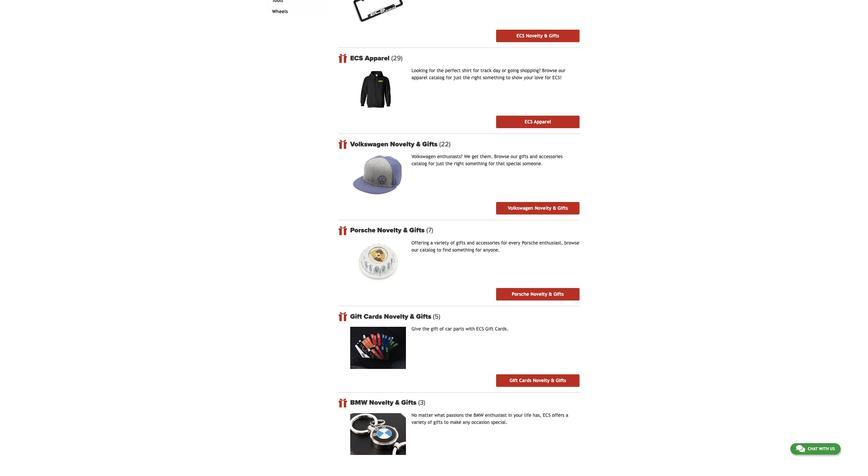 Task type: locate. For each thing, give the bounding box(es) containing it.
2 horizontal spatial gift
[[510, 378, 518, 384]]

2 vertical spatial gifts
[[434, 420, 443, 426]]

2 vertical spatial our
[[412, 248, 419, 253]]

to left make
[[444, 420, 449, 426]]

our inside offering a variety of gifts and accessories for every porsche enthusiast, browse our catalog to find something for anyone.
[[412, 248, 419, 253]]

2 horizontal spatial gifts
[[519, 154, 529, 160]]

right down shirt
[[472, 75, 482, 80]]

apparel
[[365, 54, 390, 62], [534, 119, 551, 125]]

0 horizontal spatial to
[[437, 248, 441, 253]]

right inside looking for the perfect shirt for track day or going shopping? browse our apparel catalog for just the right something to show your love for ecs!
[[472, 75, 482, 80]]

0 vertical spatial cards
[[364, 313, 382, 321]]

accessories inside volkswagen enthusiasts? we get them. browse our gifts and accessories catalog for just the right something for that special someone.
[[539, 154, 563, 160]]

something down get
[[466, 161, 487, 167]]

2 vertical spatial something
[[453, 248, 474, 253]]

something inside volkswagen enthusiasts? we get them. browse our gifts and accessories catalog for just the right something for that special someone.
[[466, 161, 487, 167]]

catalog
[[429, 75, 445, 80], [412, 161, 427, 167], [420, 248, 436, 253]]

cards.
[[495, 327, 509, 332]]

1 vertical spatial accessories
[[476, 241, 500, 246]]

to
[[506, 75, 511, 80], [437, 248, 441, 253], [444, 420, 449, 426]]

with right 'parts'
[[466, 327, 475, 332]]

our inside volkswagen enthusiasts? we get them. browse our gifts and accessories catalog for just the right something for that special someone.
[[511, 154, 518, 160]]

1 horizontal spatial volkswagen
[[412, 154, 436, 160]]

1 horizontal spatial and
[[530, 154, 538, 160]]

bmw
[[350, 400, 368, 408], [474, 413, 484, 419]]

something right find
[[453, 248, 474, 253]]

gifts inside offering a variety of gifts and accessories for every porsche enthusiast, browse our catalog to find something for anyone.
[[456, 241, 466, 246]]

0 horizontal spatial porsche novelty & gifts
[[350, 227, 427, 235]]

volkswagen novelty & gifts for the bottommost volkswagen novelty & gifts link
[[508, 206, 568, 211]]

2 vertical spatial to
[[444, 420, 449, 426]]

0 vertical spatial porsche novelty & gifts
[[350, 227, 427, 235]]

our
[[559, 68, 566, 73], [511, 154, 518, 160], [412, 248, 419, 253]]

ecs for ecs novelty & gifts link at right top
[[517, 33, 525, 39]]

day
[[493, 68, 501, 73]]

ecs apparel thumbnail image image
[[350, 69, 406, 111]]

0 horizontal spatial browse
[[494, 154, 510, 160]]

variety
[[435, 241, 449, 246], [412, 420, 427, 426]]

gift for the gift cards novelty & gifts link to the bottom
[[510, 378, 518, 384]]

accessories up someone.
[[539, 154, 563, 160]]

browse up that
[[494, 154, 510, 160]]

1 vertical spatial of
[[440, 327, 444, 332]]

gift for the topmost the gift cards novelty & gifts link
[[350, 313, 362, 321]]

them.
[[480, 154, 493, 160]]

of inside offering a variety of gifts and accessories for every porsche enthusiast, browse our catalog to find something for anyone.
[[451, 241, 455, 246]]

accessories up anyone. at the right
[[476, 241, 500, 246]]

ecs apparel
[[350, 54, 391, 62], [525, 119, 551, 125]]

volkswagen novelty & gifts for volkswagen novelty & gifts link to the top
[[350, 141, 439, 149]]

1 horizontal spatial to
[[444, 420, 449, 426]]

1 horizontal spatial of
[[440, 327, 444, 332]]

2 horizontal spatial of
[[451, 241, 455, 246]]

0 vertical spatial right
[[472, 75, 482, 80]]

&
[[545, 33, 548, 39], [416, 141, 421, 149], [553, 206, 557, 211], [403, 227, 408, 235], [549, 292, 552, 298], [410, 313, 415, 321], [551, 378, 555, 384], [395, 400, 400, 408]]

volkswagen novelty & gifts
[[350, 141, 439, 149], [508, 206, 568, 211]]

just down perfect
[[454, 75, 462, 80]]

for
[[429, 68, 435, 73], [473, 68, 480, 73], [446, 75, 452, 80], [545, 75, 551, 80], [429, 161, 435, 167], [489, 161, 495, 167], [501, 241, 508, 246], [476, 248, 482, 253]]

0 vertical spatial variety
[[435, 241, 449, 246]]

0 horizontal spatial gift
[[350, 313, 362, 321]]

1 vertical spatial volkswagen novelty & gifts link
[[497, 202, 580, 215]]

1 vertical spatial apparel
[[534, 119, 551, 125]]

0 vertical spatial gifts
[[519, 154, 529, 160]]

0 vertical spatial volkswagen
[[350, 141, 389, 149]]

to left find
[[437, 248, 441, 253]]

ecs apparel link
[[350, 54, 580, 62], [497, 116, 580, 129]]

2 vertical spatial of
[[428, 420, 432, 426]]

0 vertical spatial apparel
[[365, 54, 390, 62]]

cards
[[364, 313, 382, 321], [520, 378, 532, 384]]

0 horizontal spatial volkswagen
[[350, 141, 389, 149]]

0 horizontal spatial with
[[466, 327, 475, 332]]

0 vertical spatial a
[[431, 241, 433, 246]]

our up special
[[511, 154, 518, 160]]

1 horizontal spatial our
[[511, 154, 518, 160]]

1 horizontal spatial porsche novelty & gifts
[[512, 292, 564, 298]]

your inside looking for the perfect shirt for track day or going shopping? browse our apparel catalog for just the right something to show your love for ecs!
[[524, 75, 533, 80]]

0 horizontal spatial and
[[467, 241, 475, 246]]

1 vertical spatial just
[[436, 161, 444, 167]]

0 horizontal spatial our
[[412, 248, 419, 253]]

going
[[508, 68, 519, 73]]

0 vertical spatial gift cards novelty & gifts link
[[350, 313, 580, 321]]

1 horizontal spatial with
[[819, 447, 829, 452]]

0 horizontal spatial ecs apparel
[[350, 54, 391, 62]]

1 vertical spatial variety
[[412, 420, 427, 426]]

the up any
[[465, 413, 472, 419]]

0 vertical spatial gift cards novelty & gifts
[[350, 313, 433, 321]]

your right in
[[514, 413, 523, 419]]

porsche novelty & gifts
[[350, 227, 427, 235], [512, 292, 564, 298]]

variety down no
[[412, 420, 427, 426]]

novelty
[[526, 33, 543, 39], [390, 141, 415, 149], [535, 206, 552, 211], [377, 227, 402, 235], [531, 292, 548, 298], [384, 313, 408, 321], [533, 378, 550, 384], [369, 400, 394, 408]]

with inside chat with us link
[[819, 447, 829, 452]]

browse up ecs!
[[542, 68, 557, 73]]

enthusiast
[[485, 413, 507, 419]]

0 horizontal spatial volkswagen novelty & gifts
[[350, 141, 439, 149]]

2 horizontal spatial our
[[559, 68, 566, 73]]

0 vertical spatial of
[[451, 241, 455, 246]]

anyone.
[[483, 248, 500, 253]]

a right the offers
[[566, 413, 569, 419]]

2 vertical spatial volkswagen
[[508, 206, 534, 211]]

2 vertical spatial gift
[[510, 378, 518, 384]]

0 vertical spatial accessories
[[539, 154, 563, 160]]

variety inside offering a variety of gifts and accessories for every porsche enthusiast, browse our catalog to find something for anyone.
[[435, 241, 449, 246]]

ecs inside no matter what passions the bmw enthusiast in your life has, ecs offers a variety of gifts to make any occasion special.
[[543, 413, 551, 419]]

us
[[831, 447, 835, 452]]

of left car
[[440, 327, 444, 332]]

variety up find
[[435, 241, 449, 246]]

gifts
[[519, 154, 529, 160], [456, 241, 466, 246], [434, 420, 443, 426]]

just inside looking for the perfect shirt for track day or going shopping? browse our apparel catalog for just the right something to show your love for ecs!
[[454, 75, 462, 80]]

passions
[[447, 413, 464, 419]]

car
[[446, 327, 452, 332]]

gifts
[[549, 33, 560, 39], [423, 141, 438, 149], [558, 206, 568, 211], [410, 227, 425, 235], [554, 292, 564, 298], [416, 313, 432, 321], [556, 378, 566, 384], [402, 400, 417, 408]]

just down enthusiasts?
[[436, 161, 444, 167]]

give the gift of car parts with ecs gift cards.
[[412, 327, 509, 332]]

1 vertical spatial right
[[454, 161, 464, 167]]

has,
[[533, 413, 542, 419]]

what
[[435, 413, 445, 419]]

1 horizontal spatial accessories
[[539, 154, 563, 160]]

1 vertical spatial and
[[467, 241, 475, 246]]

gift cards novelty & gifts link
[[350, 313, 580, 321], [497, 375, 580, 388]]

1 vertical spatial to
[[437, 248, 441, 253]]

volkswagen for volkswagen novelty & gifts link to the top
[[350, 141, 389, 149]]

just
[[454, 75, 462, 80], [436, 161, 444, 167]]

0 horizontal spatial variety
[[412, 420, 427, 426]]

volkswagen
[[350, 141, 389, 149], [412, 154, 436, 160], [508, 206, 534, 211]]

1 horizontal spatial gifts
[[456, 241, 466, 246]]

1 horizontal spatial bmw
[[474, 413, 484, 419]]

gift
[[350, 313, 362, 321], [486, 327, 494, 332], [510, 378, 518, 384]]

special.
[[491, 420, 508, 426]]

the down enthusiasts?
[[446, 161, 453, 167]]

1 horizontal spatial browse
[[542, 68, 557, 73]]

the inside no matter what passions the bmw enthusiast in your life has, ecs offers a variety of gifts to make any occasion special.
[[465, 413, 472, 419]]

the
[[437, 68, 444, 73], [463, 75, 470, 80], [446, 161, 453, 167], [423, 327, 430, 332], [465, 413, 472, 419]]

of up find
[[451, 241, 455, 246]]

1 horizontal spatial cards
[[520, 378, 532, 384]]

0 horizontal spatial right
[[454, 161, 464, 167]]

any
[[463, 420, 470, 426]]

browse
[[542, 68, 557, 73], [494, 154, 510, 160]]

0 vertical spatial to
[[506, 75, 511, 80]]

0 horizontal spatial gifts
[[434, 420, 443, 426]]

special
[[507, 161, 521, 167]]

make
[[450, 420, 462, 426]]

ecs for bottommost ecs apparel link
[[525, 119, 533, 125]]

something
[[483, 75, 505, 80], [466, 161, 487, 167], [453, 248, 474, 253]]

bmw novelty & gifts link
[[350, 400, 580, 408]]

1 vertical spatial volkswagen
[[412, 154, 436, 160]]

ecs
[[517, 33, 525, 39], [350, 54, 363, 62], [525, 119, 533, 125], [477, 327, 484, 332], [543, 413, 551, 419]]

1 horizontal spatial variety
[[435, 241, 449, 246]]

something inside looking for the perfect shirt for track day or going shopping? browse our apparel catalog for just the right something to show your love for ecs!
[[483, 75, 505, 80]]

2 vertical spatial catalog
[[420, 248, 436, 253]]

bmw inside no matter what passions the bmw enthusiast in your life has, ecs offers a variety of gifts to make any occasion special.
[[474, 413, 484, 419]]

right inside volkswagen enthusiasts? we get them. browse our gifts and accessories catalog for just the right something for that special someone.
[[454, 161, 464, 167]]

1 vertical spatial our
[[511, 154, 518, 160]]

1 vertical spatial your
[[514, 413, 523, 419]]

0 vertical spatial with
[[466, 327, 475, 332]]

with left 'us'
[[819, 447, 829, 452]]

porsche for bottommost porsche novelty & gifts link
[[512, 292, 529, 298]]

porsche
[[350, 227, 376, 235], [522, 241, 538, 246], [512, 292, 529, 298]]

your
[[524, 75, 533, 80], [514, 413, 523, 419]]

catalog inside volkswagen enthusiasts? we get them. browse our gifts and accessories catalog for just the right something for that special someone.
[[412, 161, 427, 167]]

chat with us
[[808, 447, 835, 452]]

0 horizontal spatial bmw
[[350, 400, 368, 408]]

2 vertical spatial porsche
[[512, 292, 529, 298]]

our inside looking for the perfect shirt for track day or going shopping? browse our apparel catalog for just the right something to show your love for ecs!
[[559, 68, 566, 73]]

right down we
[[454, 161, 464, 167]]

to down or
[[506, 75, 511, 80]]

our down offering
[[412, 248, 419, 253]]

a right offering
[[431, 241, 433, 246]]

0 vertical spatial ecs apparel link
[[350, 54, 580, 62]]

wheels
[[272, 9, 288, 14]]

shopping?
[[521, 68, 541, 73]]

and inside volkswagen enthusiasts? we get them. browse our gifts and accessories catalog for just the right something for that special someone.
[[530, 154, 538, 160]]

our for porsche novelty & gifts
[[412, 248, 419, 253]]

parts
[[454, 327, 464, 332]]

right
[[472, 75, 482, 80], [454, 161, 464, 167]]

a inside offering a variety of gifts and accessories for every porsche enthusiast, browse our catalog to find something for anyone.
[[431, 241, 433, 246]]

0 vertical spatial our
[[559, 68, 566, 73]]

porsche inside offering a variety of gifts and accessories for every porsche enthusiast, browse our catalog to find something for anyone.
[[522, 241, 538, 246]]

2 horizontal spatial to
[[506, 75, 511, 80]]

0 vertical spatial your
[[524, 75, 533, 80]]

your inside no matter what passions the bmw enthusiast in your life has, ecs offers a variety of gifts to make any occasion special.
[[514, 413, 523, 419]]

and
[[530, 154, 538, 160], [467, 241, 475, 246]]

1 vertical spatial browse
[[494, 154, 510, 160]]

gift cards novelty & gifts
[[350, 313, 433, 321], [510, 378, 566, 384]]

0 vertical spatial gift
[[350, 313, 362, 321]]

your down the shopping?
[[524, 75, 533, 80]]

0 horizontal spatial of
[[428, 420, 432, 426]]

of down 'matter'
[[428, 420, 432, 426]]

ecs novelty & gifts thumbnail image image
[[350, 0, 406, 24]]

1 vertical spatial porsche
[[522, 241, 538, 246]]

0 horizontal spatial accessories
[[476, 241, 500, 246]]

comments image
[[797, 445, 806, 454]]

a
[[431, 241, 433, 246], [566, 413, 569, 419]]

volkswagen novelty & gifts link
[[350, 141, 580, 149], [497, 202, 580, 215]]

enthusiast,
[[540, 241, 563, 246]]

gifts inside volkswagen enthusiasts? we get them. browse our gifts and accessories catalog for just the right something for that special someone.
[[519, 154, 529, 160]]

accessories
[[539, 154, 563, 160], [476, 241, 500, 246]]

ecs apparel for top ecs apparel link
[[350, 54, 391, 62]]

our up ecs!
[[559, 68, 566, 73]]

0 vertical spatial browse
[[542, 68, 557, 73]]

looking
[[412, 68, 428, 73]]

of
[[451, 241, 455, 246], [440, 327, 444, 332], [428, 420, 432, 426]]

1 horizontal spatial a
[[566, 413, 569, 419]]

1 horizontal spatial gift cards novelty & gifts
[[510, 378, 566, 384]]

chat with us link
[[791, 444, 841, 456]]

1 horizontal spatial ecs apparel
[[525, 119, 551, 125]]

0 vertical spatial something
[[483, 75, 505, 80]]

0 vertical spatial volkswagen novelty & gifts
[[350, 141, 439, 149]]

something down day
[[483, 75, 505, 80]]

ecs novelty & gifts
[[517, 33, 560, 39]]

offers
[[552, 413, 565, 419]]

1 vertical spatial something
[[466, 161, 487, 167]]

0 vertical spatial just
[[454, 75, 462, 80]]

life
[[525, 413, 532, 419]]

1 vertical spatial with
[[819, 447, 829, 452]]

just inside volkswagen enthusiasts? we get them. browse our gifts and accessories catalog for just the right something for that special someone.
[[436, 161, 444, 167]]

0 vertical spatial ecs apparel
[[350, 54, 391, 62]]

of inside no matter what passions the bmw enthusiast in your life has, ecs offers a variety of gifts to make any occasion special.
[[428, 420, 432, 426]]

track
[[481, 68, 492, 73]]

porsche novelty & gifts link
[[350, 227, 580, 235], [497, 289, 580, 301]]

1 vertical spatial a
[[566, 413, 569, 419]]

with
[[466, 327, 475, 332], [819, 447, 829, 452]]

0 vertical spatial porsche
[[350, 227, 376, 235]]

the down shirt
[[463, 75, 470, 80]]

1 horizontal spatial gift
[[486, 327, 494, 332]]

1 vertical spatial volkswagen novelty & gifts
[[508, 206, 568, 211]]



Task type: describe. For each thing, give the bounding box(es) containing it.
browse
[[565, 241, 580, 246]]

we
[[464, 154, 471, 160]]

1 vertical spatial porsche novelty & gifts link
[[497, 289, 580, 301]]

and inside offering a variety of gifts and accessories for every porsche enthusiast, browse our catalog to find something for anyone.
[[467, 241, 475, 246]]

volkswagen enthusiasts? we get them. browse our gifts and accessories catalog for just the right something for that special someone.
[[412, 154, 563, 167]]

volkswagen for the bottommost volkswagen novelty & gifts link
[[508, 206, 534, 211]]

find
[[443, 248, 451, 253]]

1 vertical spatial cards
[[520, 378, 532, 384]]

someone.
[[523, 161, 543, 167]]

gift
[[431, 327, 438, 332]]

1 horizontal spatial apparel
[[534, 119, 551, 125]]

0 vertical spatial porsche novelty & gifts link
[[350, 227, 580, 235]]

1 vertical spatial gift cards novelty & gifts
[[510, 378, 566, 384]]

the inside volkswagen enthusiasts? we get them. browse our gifts and accessories catalog for just the right something for that special someone.
[[446, 161, 453, 167]]

0 horizontal spatial apparel
[[365, 54, 390, 62]]

enthusiasts?
[[437, 154, 463, 160]]

ecs!
[[553, 75, 562, 80]]

to inside offering a variety of gifts and accessories for every porsche enthusiast, browse our catalog to find something for anyone.
[[437, 248, 441, 253]]

0 horizontal spatial cards
[[364, 313, 382, 321]]

apparel
[[412, 75, 428, 80]]

porsche novelty & gifts thumbnail image image
[[350, 241, 406, 283]]

1 vertical spatial ecs apparel link
[[497, 116, 580, 129]]

that
[[496, 161, 505, 167]]

1 vertical spatial gift cards novelty & gifts link
[[497, 375, 580, 388]]

ecs novelty & gifts link
[[497, 30, 580, 42]]

every
[[509, 241, 521, 246]]

no matter what passions the bmw enthusiast in your life has, ecs offers a variety of gifts to make any occasion special.
[[412, 413, 569, 426]]

bmw novelty & gifts
[[350, 400, 418, 408]]

offering a variety of gifts and accessories for every porsche enthusiast, browse our catalog to find something for anyone.
[[412, 241, 580, 253]]

no
[[412, 413, 417, 419]]

gift cards novelty & gifts thumbnail image image
[[350, 328, 406, 370]]

show
[[512, 75, 523, 80]]

of for porsche novelty & gifts
[[451, 241, 455, 246]]

offering
[[412, 241, 429, 246]]

1 vertical spatial gift
[[486, 327, 494, 332]]

to inside no matter what passions the bmw enthusiast in your life has, ecs offers a variety of gifts to make any occasion special.
[[444, 420, 449, 426]]

volkswagen inside volkswagen enthusiasts? we get them. browse our gifts and accessories catalog for just the right something for that special someone.
[[412, 154, 436, 160]]

0 horizontal spatial gift cards novelty & gifts
[[350, 313, 433, 321]]

browse inside looking for the perfect shirt for track day or going shopping? browse our apparel catalog for just the right something to show your love for ecs!
[[542, 68, 557, 73]]

catalog inside looking for the perfect shirt for track day or going shopping? browse our apparel catalog for just the right something to show your love for ecs!
[[429, 75, 445, 80]]

bmw novelty & gifts thumbnail image image
[[350, 414, 406, 456]]

wheels link
[[271, 6, 320, 18]]

variety inside no matter what passions the bmw enthusiast in your life has, ecs offers a variety of gifts to make any occasion special.
[[412, 420, 427, 426]]

0 vertical spatial bmw
[[350, 400, 368, 408]]

catalog inside offering a variety of gifts and accessories for every porsche enthusiast, browse our catalog to find something for anyone.
[[420, 248, 436, 253]]

occasion
[[472, 420, 490, 426]]

gifts inside no matter what passions the bmw enthusiast in your life has, ecs offers a variety of gifts to make any occasion special.
[[434, 420, 443, 426]]

the left the gift
[[423, 327, 430, 332]]

something inside offering a variety of gifts and accessories for every porsche enthusiast, browse our catalog to find something for anyone.
[[453, 248, 474, 253]]

matter
[[419, 413, 433, 419]]

get
[[472, 154, 479, 160]]

accessories inside offering a variety of gifts and accessories for every porsche enthusiast, browse our catalog to find something for anyone.
[[476, 241, 500, 246]]

to inside looking for the perfect shirt for track day or going shopping? browse our apparel catalog for just the right something to show your love for ecs!
[[506, 75, 511, 80]]

0 vertical spatial volkswagen novelty & gifts link
[[350, 141, 580, 149]]

1 vertical spatial porsche novelty & gifts
[[512, 292, 564, 298]]

shirt
[[462, 68, 472, 73]]

love
[[535, 75, 544, 80]]

perfect
[[445, 68, 461, 73]]

volkswagen novelty & gifts thumbnail image image
[[350, 155, 406, 197]]

a inside no matter what passions the bmw enthusiast in your life has, ecs offers a variety of gifts to make any occasion special.
[[566, 413, 569, 419]]

browse inside volkswagen enthusiasts? we get them. browse our gifts and accessories catalog for just the right something for that special someone.
[[494, 154, 510, 160]]

our for ecs apparel
[[559, 68, 566, 73]]

or
[[502, 68, 507, 73]]

in
[[509, 413, 512, 419]]

the left perfect
[[437, 68, 444, 73]]

chat
[[808, 447, 818, 452]]

looking for the perfect shirt for track day or going shopping? browse our apparel catalog for just the right something to show your love for ecs!
[[412, 68, 566, 80]]

ecs for top ecs apparel link
[[350, 54, 363, 62]]

porsche for top porsche novelty & gifts link
[[350, 227, 376, 235]]

give
[[412, 327, 421, 332]]

of for gift cards novelty & gifts
[[440, 327, 444, 332]]

ecs apparel for bottommost ecs apparel link
[[525, 119, 551, 125]]



Task type: vqa. For each thing, say whether or not it's contained in the screenshot.
Add within the button
no



